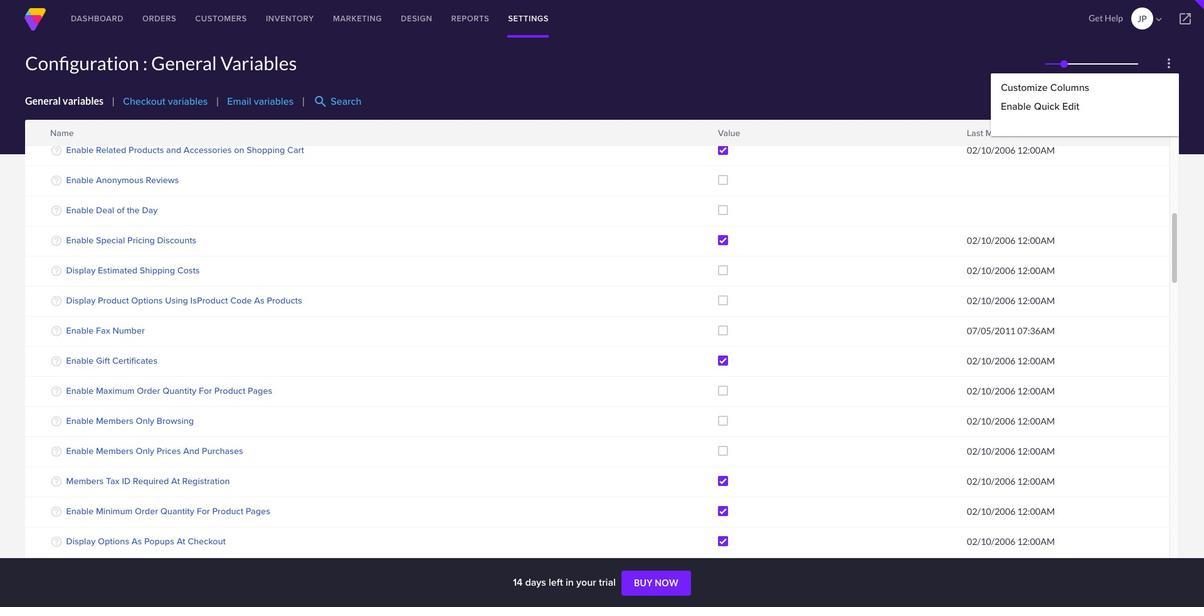 Task type: describe. For each thing, give the bounding box(es) containing it.
name link
[[50, 126, 74, 139]]

02/10/2006 12:00am for display estimated shipping costs
[[967, 266, 1056, 276]]

your
[[577, 575, 597, 590]]

customize
[[1001, 80, 1048, 95]]

02/13/2006 12:00am
[[967, 115, 1056, 126]]

02/10/2006 12:00am for enable members only browsing
[[967, 416, 1056, 427]]

on
[[234, 143, 244, 156]]

12:00am for enable 24 hour clock
[[1018, 115, 1056, 126]]

help_outline for enable gift certificates
[[50, 355, 63, 367]]

members tax id required at registration link
[[66, 475, 230, 488]]

products inside help_outline enable related products and accessories on shopping cart
[[129, 143, 164, 156]]

using
[[165, 294, 188, 307]]

keyboard_arrow_right link
[[1165, 95, 1180, 110]]

as inside help_outline display product options using isproduct code as products
[[254, 294, 265, 307]]

of 1
[[1061, 96, 1085, 106]]

help
[[1105, 13, 1124, 23]]

07/05/2011 07:36am
[[967, 326, 1056, 337]]

enable anonymous reviews link
[[66, 173, 179, 187]]

0 vertical spatial checkout
[[123, 94, 165, 109]]

enable for enable anonymous reviews
[[66, 173, 94, 187]]

 for last
[[959, 132, 970, 143]]

02/10/2006 for enable gift certificates
[[967, 356, 1016, 367]]

now
[[655, 578, 679, 589]]

design
[[401, 13, 433, 24]]

 for last modified
[[959, 125, 970, 136]]

enable for enable members only prices and purchases
[[66, 444, 94, 458]]

02/10/2006 for display options as popups at checkout
[[967, 537, 1016, 547]]

customize columns enable quick edit
[[1001, 80, 1090, 114]]

02/10/2006 for members tax id required at registration
[[967, 476, 1016, 487]]

02/10/2006 12:00am for enable minimum order quantity for product pages
[[967, 507, 1056, 517]]

enable for enable fax number
[[66, 324, 94, 337]]

quantity for minimum
[[160, 505, 194, 518]]

edit
[[1063, 99, 1080, 114]]

tax
[[106, 475, 120, 488]]


[[1178, 11, 1193, 26]]

02/10/2006 for display estimated shipping costs
[[967, 266, 1016, 276]]

discounts
[[157, 234, 197, 247]]

options inside the help_outline display options as popups at checkout
[[98, 535, 129, 548]]

 for value
[[710, 125, 721, 136]]

02/10/2006 for enable related products and accessories on shopping cart
[[967, 145, 1016, 156]]

estimated
[[98, 264, 137, 277]]

help_outline enable related products and accessories on shopping cart
[[50, 143, 304, 157]]

3 | from the left
[[302, 95, 305, 107]]

 link
[[1167, 0, 1205, 38]]

hour
[[109, 113, 129, 126]]

deal
[[96, 203, 114, 217]]

number
[[113, 324, 145, 337]]

0 horizontal spatial general
[[25, 95, 61, 107]]

display estimated shipping costs link
[[66, 264, 200, 277]]

code
[[230, 294, 252, 307]]

enable deal of the day link
[[66, 203, 158, 217]]

display for display estimated shipping costs
[[66, 264, 96, 277]]

02/10/2006 12:00am for enable maximum order quantity for product pages
[[967, 386, 1056, 397]]

order for maximum
[[137, 384, 160, 397]]

02/10/2006 for enable members only browsing
[[967, 416, 1016, 427]]

12:00am for enable gift certificates
[[1018, 356, 1056, 367]]

enable inside customize columns enable quick edit
[[1001, 99, 1032, 114]]

dashboard link
[[61, 0, 133, 38]]

  last modified
[[959, 125, 1021, 143]]

help_outline members tax id required at registration
[[50, 475, 230, 488]]

14
[[513, 575, 523, 590]]

trial
[[599, 575, 616, 590]]

maximum
[[96, 384, 135, 397]]

customers
[[195, 13, 247, 24]]

2 | from the left
[[216, 95, 219, 107]]

for for enable minimum order quantity for product pages
[[197, 505, 210, 518]]

for for enable maximum order quantity for product pages
[[199, 384, 212, 397]]

07:36am
[[1018, 326, 1056, 337]]

02/10/2006 for enable special pricing discounts
[[967, 236, 1016, 246]]

options inside help_outline display product options using isproduct code as products
[[131, 294, 163, 307]]

pages for enable maximum order quantity for product pages
[[248, 384, 272, 397]]

help_outline display estimated shipping costs
[[50, 264, 200, 277]]

02/10/2006 for enable minimum order quantity for product pages
[[967, 507, 1016, 517]]

enable for enable minimum order quantity for product pages
[[66, 505, 94, 518]]

only for browsing
[[136, 414, 154, 427]]

reviews
[[146, 173, 179, 187]]

buy now link
[[622, 571, 691, 596]]

in
[[566, 575, 574, 590]]

configuration : general variables
[[25, 51, 297, 74]]

help_outline enable anonymous reviews
[[50, 173, 179, 187]]

help_outline enable maximum order quantity for product pages
[[50, 384, 272, 398]]

pricing
[[127, 234, 155, 247]]

help_outline enable 24 hour clock
[[50, 113, 153, 127]]

product for enable maximum order quantity for product pages
[[214, 384, 246, 397]]

02/10/2006 12:00am for enable related products and accessories on shopping cart
[[967, 145, 1056, 156]]

inventory
[[266, 13, 314, 24]]

12:00am for enable related products and accessories on shopping cart
[[1018, 145, 1056, 156]]

help_outline display options as popups at checkout
[[50, 535, 226, 548]]

variables for email variables
[[254, 94, 294, 109]]

general variables
[[25, 95, 104, 107]]

and
[[166, 143, 181, 156]]

jp
[[1138, 13, 1147, 24]]

display for display options as popups at checkout
[[66, 535, 96, 548]]

more_vert
[[1162, 56, 1177, 71]]

enable fax number link
[[66, 324, 145, 337]]

enable maximum order quantity for product pages link
[[66, 384, 272, 397]]

members inside help_outline members tax id required at registration
[[66, 475, 104, 488]]

accessories
[[184, 143, 232, 156]]

help_outline for enable related products and accessories on shopping cart
[[50, 144, 63, 157]]

help_outline enable fax number
[[50, 324, 145, 337]]

variables
[[221, 51, 297, 74]]

search search
[[313, 94, 362, 109]]

12:00am for enable special pricing discounts
[[1018, 236, 1056, 246]]

marketing
[[333, 13, 382, 24]]

 link for last
[[958, 132, 971, 143]]

02/10/2006 12:00am for enable members only prices and purchases
[[967, 446, 1056, 457]]

help_outline enable special pricing discounts
[[50, 234, 197, 247]]


[[1154, 14, 1165, 25]]

search
[[313, 94, 328, 109]]

at for registration
[[171, 475, 180, 488]]

get help
[[1089, 13, 1124, 23]]

enable minimum order quantity for product pages link
[[66, 505, 270, 518]]

help_outline for display options as popups at checkout
[[50, 536, 63, 548]]

enable quick edit link
[[1001, 99, 1080, 114]]

settings
[[508, 13, 549, 24]]

day
[[142, 203, 158, 217]]

enable 24 hour clock link
[[66, 113, 153, 126]]

last modified link
[[967, 126, 1021, 139]]

help_outline enable deal of the day
[[50, 203, 158, 217]]

12:00am for display options as popups at checkout
[[1018, 537, 1056, 547]]

quantity for maximum
[[163, 384, 197, 397]]

certificates
[[112, 354, 158, 367]]



Task type: locate. For each thing, give the bounding box(es) containing it.
1 horizontal spatial variables
[[168, 94, 208, 109]]

02/10/2006 12:00am for members tax id required at registration
[[967, 476, 1056, 487]]

product
[[98, 294, 129, 307], [214, 384, 246, 397], [212, 505, 243, 518]]

help_outline for enable maximum order quantity for product pages
[[50, 385, 63, 398]]

variables down configuration : general variables
[[168, 94, 208, 109]]

members
[[96, 414, 133, 427], [96, 444, 133, 458], [66, 475, 104, 488]]

2 display from the top
[[66, 294, 96, 307]]

members up tax
[[96, 444, 133, 458]]

0 vertical spatial display
[[66, 264, 96, 277]]

enable inside help_outline enable minimum order quantity for product pages
[[66, 505, 94, 518]]

0 horizontal spatial products
[[129, 143, 164, 156]]

quantity inside help_outline enable minimum order quantity for product pages
[[160, 505, 194, 518]]

pages for enable minimum order quantity for product pages
[[246, 505, 270, 518]]

enable for enable related products and accessories on shopping cart
[[66, 143, 94, 156]]

1 vertical spatial only
[[136, 444, 154, 458]]

popups
[[144, 535, 174, 548]]

fax
[[96, 324, 110, 337]]

for inside help_outline enable maximum order quantity for product pages
[[199, 384, 212, 397]]

0 horizontal spatial  link
[[709, 125, 721, 136]]

1 vertical spatial display
[[66, 294, 96, 307]]

4 02/10/2006 12:00am from the top
[[967, 296, 1056, 306]]

costs
[[177, 264, 200, 277]]

0 vertical spatial options
[[131, 294, 163, 307]]

02/10/2006 12:00am for enable gift certificates
[[967, 356, 1056, 367]]

variables for checkout variables
[[168, 94, 208, 109]]

days
[[525, 575, 546, 590]]

0 vertical spatial for
[[199, 384, 212, 397]]

1 12:00am from the top
[[1018, 115, 1056, 126]]

as right the code
[[254, 294, 265, 307]]

at for checkout
[[177, 535, 185, 548]]

clock
[[131, 113, 153, 126]]

members down maximum
[[96, 414, 133, 427]]

as inside the help_outline display options as popups at checkout
[[132, 535, 142, 548]]

of inside help_outline enable deal of the day
[[117, 203, 125, 217]]

2  link from the left
[[958, 132, 971, 143]]

checkout variables
[[123, 94, 208, 109]]

1 vertical spatial pages
[[246, 505, 270, 518]]

help_outline inside help_outline enable maximum order quantity for product pages
[[50, 385, 63, 398]]

1 horizontal spatial general
[[151, 51, 217, 74]]

9 02/10/2006 from the top
[[967, 476, 1016, 487]]

1 horizontal spatial 
[[959, 132, 970, 143]]

product down registration
[[212, 505, 243, 518]]

enable
[[1001, 99, 1032, 114], [66, 113, 94, 126], [66, 143, 94, 156], [66, 173, 94, 187], [66, 203, 94, 217], [66, 234, 94, 247], [66, 324, 94, 337], [66, 354, 94, 367], [66, 384, 94, 397], [66, 414, 94, 427], [66, 444, 94, 458], [66, 505, 94, 518]]

1 horizontal spatial checkout
[[188, 535, 226, 548]]

quantity inside help_outline enable maximum order quantity for product pages
[[163, 384, 197, 397]]

0 horizontal spatial variables
[[63, 95, 104, 107]]

1 horizontal spatial options
[[131, 294, 163, 307]]

5 02/10/2006 from the top
[[967, 356, 1016, 367]]

general variables link
[[25, 95, 104, 107]]

11 12:00am from the top
[[1018, 507, 1056, 517]]

help_outline inside help_outline display product options using isproduct code as products
[[50, 295, 63, 307]]

 inside   last modified
[[959, 132, 970, 143]]

shipping
[[140, 264, 175, 277]]

value
[[718, 126, 741, 139]]

of
[[1069, 96, 1077, 106], [117, 203, 125, 217]]

enable for enable 24 hour clock
[[66, 113, 94, 126]]

4 02/10/2006 from the top
[[967, 296, 1016, 306]]

1 vertical spatial options
[[98, 535, 129, 548]]

enable related products and accessories on shopping cart link
[[66, 143, 304, 156]]

1 vertical spatial of
[[117, 203, 125, 217]]

enable inside help_outline enable members only browsing
[[66, 414, 94, 427]]

8 02/10/2006 from the top
[[967, 446, 1016, 457]]

at inside help_outline members tax id required at registration
[[171, 475, 180, 488]]

at right required
[[171, 475, 180, 488]]

checkout inside the help_outline display options as popups at checkout
[[188, 535, 226, 548]]

 link for last
[[958, 125, 971, 136]]

9 help_outline from the top
[[50, 355, 63, 367]]

1 horizontal spatial  link
[[958, 132, 971, 143]]

help_outline for enable members only browsing
[[50, 415, 63, 428]]

1 horizontal spatial |
[[216, 95, 219, 107]]

help_outline inside help_outline enable deal of the day
[[50, 204, 63, 217]]

1 horizontal spatial  link
[[958, 125, 971, 136]]

help_outline for enable special pricing discounts
[[50, 234, 63, 247]]

0 horizontal spatial options
[[98, 535, 129, 548]]

help_outline inside help_outline enable gift certificates
[[50, 355, 63, 367]]

1 vertical spatial checkout
[[188, 535, 226, 548]]

1 vertical spatial order
[[135, 505, 158, 518]]

enable for enable gift certificates
[[66, 354, 94, 367]]

0 horizontal spatial |
[[112, 95, 115, 107]]

only
[[136, 414, 154, 427], [136, 444, 154, 458]]

only inside help_outline enable members only prices and purchases
[[136, 444, 154, 458]]

minimum
[[96, 505, 133, 518]]

id
[[122, 475, 131, 488]]

for
[[199, 384, 212, 397], [197, 505, 210, 518]]

enable inside help_outline enable 24 hour clock
[[66, 113, 94, 126]]

0 horizontal spatial as
[[132, 535, 142, 548]]

help_outline inside help_outline enable members only prices and purchases
[[50, 445, 63, 458]]

3 help_outline from the top
[[50, 174, 63, 187]]

8 12:00am from the top
[[1018, 416, 1056, 427]]

help_outline for enable anonymous reviews
[[50, 174, 63, 187]]

help_outline inside help_outline display estimated shipping costs
[[50, 265, 63, 277]]

general right :
[[151, 51, 217, 74]]

products inside help_outline display product options using isproduct code as products
[[267, 294, 302, 307]]

2 vertical spatial members
[[66, 475, 104, 488]]

0 vertical spatial pages
[[248, 384, 272, 397]]

help_outline inside 'help_outline enable anonymous reviews'
[[50, 174, 63, 187]]

5 help_outline from the top
[[50, 234, 63, 247]]

help_outline for enable fax number
[[50, 325, 63, 337]]

 inside the   value
[[710, 132, 721, 143]]

1 vertical spatial as
[[132, 535, 142, 548]]

1  link from the left
[[709, 125, 721, 136]]

order down certificates
[[137, 384, 160, 397]]

enable gift certificates link
[[66, 354, 158, 367]]

help_outline inside help_outline enable fax number
[[50, 325, 63, 337]]

1 vertical spatial members
[[96, 444, 133, 458]]

purchases
[[202, 444, 243, 458]]

1 help_outline from the top
[[50, 114, 63, 127]]

| left email
[[216, 95, 219, 107]]

| up 'enable 24 hour clock' link
[[112, 95, 115, 107]]

enable inside help_outline enable fax number
[[66, 324, 94, 337]]

only left browsing
[[136, 414, 154, 427]]

special
[[96, 234, 125, 247]]

1 02/10/2006 from the top
[[967, 145, 1016, 156]]

 inside the   value
[[710, 125, 721, 136]]

at
[[171, 475, 180, 488], [177, 535, 185, 548]]

help_outline for display product options using isproduct code as products
[[50, 295, 63, 307]]

0 vertical spatial order
[[137, 384, 160, 397]]

enable for enable members only browsing
[[66, 414, 94, 427]]

products left and at the left
[[129, 143, 164, 156]]

product for enable minimum order quantity for product pages
[[212, 505, 243, 518]]

1 vertical spatial general
[[25, 95, 61, 107]]

 inside   last modified
[[959, 125, 970, 136]]

1 vertical spatial quantity
[[160, 505, 194, 518]]

3 02/10/2006 from the top
[[967, 266, 1016, 276]]

enable inside help_outline enable members only prices and purchases
[[66, 444, 94, 458]]

8 02/10/2006 12:00am from the top
[[967, 446, 1056, 457]]

checkout right popups
[[188, 535, 226, 548]]

product inside help_outline display product options using isproduct code as products
[[98, 294, 129, 307]]

2 02/10/2006 12:00am from the top
[[967, 236, 1056, 246]]

7 02/10/2006 from the top
[[967, 416, 1016, 427]]

1 horizontal spatial products
[[267, 294, 302, 307]]

0 vertical spatial of
[[1069, 96, 1077, 106]]

help_outline for members tax id required at registration
[[50, 475, 63, 488]]

6 02/10/2006 from the top
[[967, 386, 1016, 397]]

0 horizontal spatial  link
[[709, 132, 721, 143]]

quantity
[[163, 384, 197, 397], [160, 505, 194, 518]]

0 vertical spatial members
[[96, 414, 133, 427]]

| left "search"
[[302, 95, 305, 107]]

product inside help_outline enable maximum order quantity for product pages
[[214, 384, 246, 397]]

1 only from the top
[[136, 414, 154, 427]]

order
[[137, 384, 160, 397], [135, 505, 158, 518]]

browsing
[[157, 414, 194, 427]]

0 vertical spatial only
[[136, 414, 154, 427]]

members for prices
[[96, 444, 133, 458]]

2  link from the left
[[958, 125, 971, 136]]

2  from the left
[[959, 125, 970, 136]]

0 vertical spatial product
[[98, 294, 129, 307]]

0 horizontal spatial 
[[710, 132, 721, 143]]

12 12:00am from the top
[[1018, 537, 1056, 547]]

7 02/10/2006 12:00am from the top
[[967, 416, 1056, 427]]

2 02/10/2006 from the top
[[967, 236, 1016, 246]]

02/10/2006 12:00am for enable special pricing discounts
[[967, 236, 1056, 246]]

checkout up the clock
[[123, 94, 165, 109]]


[[710, 132, 721, 143], [959, 132, 970, 143]]

quantity up browsing
[[163, 384, 197, 397]]

display inside help_outline display product options using isproduct code as products
[[66, 294, 96, 307]]

email
[[227, 94, 251, 109]]

9 12:00am from the top
[[1018, 446, 1056, 457]]

options down minimum
[[98, 535, 129, 548]]

help_outline inside help_outline enable related products and accessories on shopping cart
[[50, 144, 63, 157]]

shopping
[[247, 143, 285, 156]]

for down registration
[[197, 505, 210, 518]]

0 vertical spatial at
[[171, 475, 180, 488]]

and
[[183, 444, 200, 458]]

1 | from the left
[[112, 95, 115, 107]]

 link for value
[[709, 125, 721, 136]]

3 display from the top
[[66, 535, 96, 548]]

at inside the help_outline display options as popups at checkout
[[177, 535, 185, 548]]

12:00am for members tax id required at registration
[[1018, 476, 1056, 487]]

options
[[131, 294, 163, 307], [98, 535, 129, 548]]

reports
[[451, 13, 490, 24]]

required
[[133, 475, 169, 488]]

options left "using"
[[131, 294, 163, 307]]

3 12:00am from the top
[[1018, 236, 1056, 246]]

02/10/2006 12:00am for display product options using isproduct code as products
[[967, 296, 1056, 306]]

of left 1
[[1069, 96, 1077, 106]]

2 vertical spatial display
[[66, 535, 96, 548]]

02/13/2006
[[967, 115, 1016, 126]]

enable inside help_outline enable related products and accessories on shopping cart
[[66, 143, 94, 156]]

the
[[127, 203, 140, 217]]

0 horizontal spatial of
[[117, 203, 125, 217]]

at right popups
[[177, 535, 185, 548]]

enable inside help_outline enable gift certificates
[[66, 354, 94, 367]]

enable for enable deal of the day
[[66, 203, 94, 217]]

9 02/10/2006 12:00am from the top
[[967, 476, 1056, 487]]

  value
[[710, 125, 741, 143]]

help_outline for enable deal of the day
[[50, 204, 63, 217]]

only inside help_outline enable members only browsing
[[136, 414, 154, 427]]

6 02/10/2006 12:00am from the top
[[967, 386, 1056, 397]]

quantity up popups
[[160, 505, 194, 518]]

02/10/2006 for enable maximum order quantity for product pages
[[967, 386, 1016, 397]]

columns
[[1051, 80, 1090, 95]]

6 12:00am from the top
[[1018, 356, 1056, 367]]

10 02/10/2006 from the top
[[967, 507, 1016, 517]]

pages inside help_outline enable minimum order quantity for product pages
[[246, 505, 270, 518]]

02/10/2006 12:00am for display options as popups at checkout
[[967, 537, 1056, 547]]

0 vertical spatial products
[[129, 143, 164, 156]]

order inside help_outline enable maximum order quantity for product pages
[[137, 384, 160, 397]]

5 02/10/2006 12:00am from the top
[[967, 356, 1056, 367]]

display for display product options using isproduct code as products
[[66, 294, 96, 307]]

configuration
[[25, 51, 139, 74]]

2 vertical spatial product
[[212, 505, 243, 518]]

help_outline inside help_outline enable 24 hour clock
[[50, 114, 63, 127]]

7 12:00am from the top
[[1018, 386, 1056, 397]]

isproduct
[[190, 294, 228, 307]]

15 help_outline from the top
[[50, 536, 63, 548]]

12:00am for display product options using isproduct code as products
[[1018, 296, 1056, 306]]

14 help_outline from the top
[[50, 506, 63, 518]]

checkout variables link
[[123, 94, 208, 109]]

as left popups
[[132, 535, 142, 548]]

help_outline enable gift certificates
[[50, 354, 158, 367]]

12:00am for enable minimum order quantity for product pages
[[1018, 507, 1056, 517]]

help_outline inside the help_outline display options as popups at checkout
[[50, 536, 63, 548]]

1 vertical spatial product
[[214, 384, 246, 397]]

members left tax
[[66, 475, 104, 488]]

product inside help_outline enable minimum order quantity for product pages
[[212, 505, 243, 518]]

4 help_outline from the top
[[50, 204, 63, 217]]

for up and
[[199, 384, 212, 397]]

customize columns link
[[1001, 80, 1090, 95]]

order for minimum
[[135, 505, 158, 518]]

order inside help_outline enable minimum order quantity for product pages
[[135, 505, 158, 518]]

gift
[[96, 354, 110, 367]]

buy
[[634, 578, 653, 589]]

1  from the left
[[710, 132, 721, 143]]

help_outline for enable 24 hour clock
[[50, 114, 63, 127]]

2 12:00am from the top
[[1018, 145, 1056, 156]]

 link
[[709, 125, 721, 136], [958, 125, 971, 136]]

5 12:00am from the top
[[1018, 296, 1056, 306]]

1 horizontal spatial as
[[254, 294, 265, 307]]

display
[[66, 264, 96, 277], [66, 294, 96, 307], [66, 535, 96, 548]]

only for prices
[[136, 444, 154, 458]]

12 help_outline from the top
[[50, 445, 63, 458]]

0 horizontal spatial checkout
[[123, 94, 165, 109]]

7 help_outline from the top
[[50, 295, 63, 307]]

general up name link
[[25, 95, 61, 107]]

get
[[1089, 13, 1104, 23]]

11 02/10/2006 from the top
[[967, 537, 1016, 547]]

enable special pricing discounts link
[[66, 234, 197, 247]]

8 help_outline from the top
[[50, 325, 63, 337]]

4 12:00am from the top
[[1018, 266, 1056, 276]]

display product options using isproduct code as products link
[[66, 294, 302, 307]]

1 02/10/2006 12:00am from the top
[[967, 145, 1056, 156]]

members inside help_outline enable members only browsing
[[96, 414, 133, 427]]

enable inside 'help_outline enable anonymous reviews'
[[66, 173, 94, 187]]

help_outline for display estimated shipping costs
[[50, 265, 63, 277]]

13 help_outline from the top
[[50, 475, 63, 488]]

help_outline inside help_outline members tax id required at registration
[[50, 475, 63, 488]]

pages
[[248, 384, 272, 397], [246, 505, 270, 518]]

:
[[143, 51, 148, 74]]

1 display from the top
[[66, 264, 96, 277]]

12:00am for enable members only prices and purchases
[[1018, 446, 1056, 457]]

0 horizontal spatial 
[[710, 125, 721, 136]]

02/10/2006 for display product options using isproduct code as products
[[967, 296, 1016, 306]]

1 vertical spatial for
[[197, 505, 210, 518]]

1 vertical spatial at
[[177, 535, 185, 548]]

0 vertical spatial as
[[254, 294, 265, 307]]

enable inside help_outline enable deal of the day
[[66, 203, 94, 217]]

display inside the help_outline display options as popups at checkout
[[66, 535, 96, 548]]

10 help_outline from the top
[[50, 385, 63, 398]]

02/10/2006 for enable members only prices and purchases
[[967, 446, 1016, 457]]

pages inside help_outline enable maximum order quantity for product pages
[[248, 384, 272, 397]]

help_outline enable minimum order quantity for product pages
[[50, 505, 270, 518]]

products right the code
[[267, 294, 302, 307]]

more_vert button
[[1160, 53, 1180, 73]]

11 02/10/2006 12:00am from the top
[[967, 537, 1056, 547]]

12:00am for display estimated shipping costs
[[1018, 266, 1056, 276]]

1 vertical spatial products
[[267, 294, 302, 307]]

2  from the left
[[959, 132, 970, 143]]

2 horizontal spatial |
[[302, 95, 305, 107]]

1  link from the left
[[709, 132, 721, 143]]

product up purchases
[[214, 384, 246, 397]]

help_outline inside the help_outline enable special pricing discounts
[[50, 234, 63, 247]]

of left the
[[117, 203, 125, 217]]

enable for enable maximum order quantity for product pages
[[66, 384, 94, 397]]

dashboard
[[71, 13, 124, 24]]

display inside help_outline display estimated shipping costs
[[66, 264, 96, 277]]

quick
[[1034, 99, 1060, 114]]

0 vertical spatial quantity
[[163, 384, 197, 397]]

variables up the 24
[[63, 95, 104, 107]]

help_outline enable members only prices and purchases
[[50, 444, 243, 458]]

members inside help_outline enable members only prices and purchases
[[96, 444, 133, 458]]

as
[[254, 294, 265, 307], [132, 535, 142, 548]]

1  from the left
[[710, 125, 721, 136]]

07/05/2011
[[967, 326, 1016, 337]]

prices
[[157, 444, 181, 458]]

1 horizontal spatial of
[[1069, 96, 1077, 106]]

 link for value
[[709, 132, 721, 143]]

12:00am for enable maximum order quantity for product pages
[[1018, 386, 1056, 397]]

enable inside the help_outline enable special pricing discounts
[[66, 234, 94, 247]]

variables for general variables
[[63, 95, 104, 107]]

 for value
[[710, 132, 721, 143]]

enable inside help_outline enable maximum order quantity for product pages
[[66, 384, 94, 397]]

only left prices
[[136, 444, 154, 458]]

enable for enable special pricing discounts
[[66, 234, 94, 247]]

name
[[50, 126, 74, 139]]

keyboard_arrow_right
[[1165, 95, 1180, 110]]

6 help_outline from the top
[[50, 265, 63, 277]]

variables right email
[[254, 94, 294, 109]]

1 horizontal spatial 
[[959, 125, 970, 136]]

3 02/10/2006 12:00am from the top
[[967, 266, 1056, 276]]

email variables
[[227, 94, 294, 109]]

10 02/10/2006 12:00am from the top
[[967, 507, 1056, 517]]

2 help_outline from the top
[[50, 144, 63, 157]]

help_outline for enable minimum order quantity for product pages
[[50, 506, 63, 518]]

10 12:00am from the top
[[1018, 476, 1056, 487]]

help_outline inside help_outline enable minimum order quantity for product pages
[[50, 506, 63, 518]]

12:00am for enable members only browsing
[[1018, 416, 1056, 427]]

registration
[[182, 475, 230, 488]]

order up 'display options as popups at checkout' link
[[135, 505, 158, 518]]

2 horizontal spatial variables
[[254, 94, 294, 109]]

members for browsing
[[96, 414, 133, 427]]

11 help_outline from the top
[[50, 415, 63, 428]]

help_outline inside help_outline enable members only browsing
[[50, 415, 63, 428]]

help_outline for enable members only prices and purchases
[[50, 445, 63, 458]]

0 vertical spatial general
[[151, 51, 217, 74]]

email variables link
[[227, 94, 294, 109]]

product down estimated
[[98, 294, 129, 307]]

value link
[[718, 126, 741, 139]]

2 only from the top
[[136, 444, 154, 458]]

anonymous
[[96, 173, 144, 187]]

enable members only prices and purchases link
[[66, 444, 243, 458]]

12:00am
[[1018, 115, 1056, 126], [1018, 145, 1056, 156], [1018, 236, 1056, 246], [1018, 266, 1056, 276], [1018, 296, 1056, 306], [1018, 356, 1056, 367], [1018, 386, 1056, 397], [1018, 416, 1056, 427], [1018, 446, 1056, 457], [1018, 476, 1056, 487], [1018, 507, 1056, 517], [1018, 537, 1056, 547]]

for inside help_outline enable minimum order quantity for product pages
[[197, 505, 210, 518]]

left
[[549, 575, 563, 590]]



Task type: vqa. For each thing, say whether or not it's contained in the screenshot.
To
no



